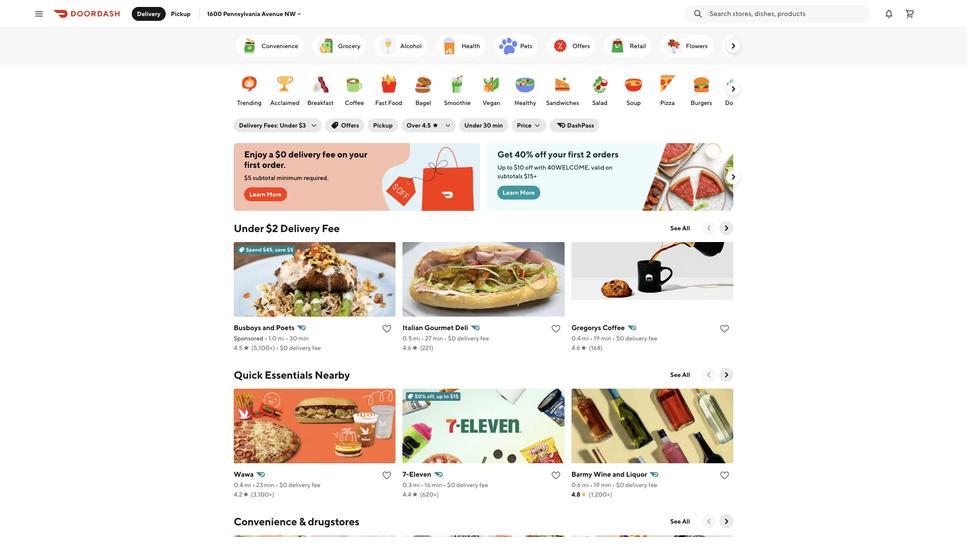 Task type: describe. For each thing, give the bounding box(es) containing it.
subtotals
[[498, 173, 523, 180]]

(3,100+)
[[251, 491, 274, 498]]

pets link
[[494, 35, 538, 57]]

fast food
[[375, 99, 403, 106]]

• down gourmet
[[444, 335, 447, 342]]

get 40% off your first 2 orders
[[498, 149, 619, 159]]

mi for italian
[[413, 335, 420, 342]]

click to add this store to your saved list image for wawa
[[382, 470, 392, 481]]

spend
[[246, 246, 262, 253]]

over 4.5 button
[[401, 118, 456, 132]]

gregorys coffee
[[572, 324, 625, 332]]

$​0 for italian gourmet deli
[[448, 335, 456, 342]]

your inside enjoy a $0 delivery fee on your first order.
[[349, 149, 367, 159]]

19 for under $2 delivery fee
[[594, 335, 600, 342]]

up
[[498, 164, 506, 171]]

7-eleven
[[403, 470, 431, 478]]

convenience & drugstores
[[234, 515, 359, 527]]

fee for gregorys coffee
[[649, 335, 658, 342]]

learn more for a
[[249, 191, 282, 198]]

gregorys
[[572, 324, 601, 332]]

• down poets
[[286, 335, 288, 342]]

with
[[534, 164, 546, 171]]

0 vertical spatial pickup
[[171, 10, 191, 17]]

price button
[[512, 118, 546, 132]]

click to add this store to your saved list image for barmy wine and liquor
[[720, 470, 730, 481]]

breakfast
[[307, 99, 334, 106]]

click to add this store to your saved list image for italian gourmet deli
[[551, 324, 561, 334]]

1 horizontal spatial under
[[280, 122, 298, 129]]

flowers link
[[660, 35, 713, 57]]

retail
[[630, 43, 646, 49]]

50%
[[415, 393, 426, 400]]

subtotal
[[253, 174, 276, 181]]

fee
[[322, 222, 340, 234]]

more for 40%
[[520, 189, 535, 196]]

delivery for barmy wine and liquor
[[626, 481, 647, 488]]

see all link for convenience & drugstores
[[665, 514, 695, 528]]

1 horizontal spatial first
[[568, 149, 584, 159]]

• down the barmy wine and liquor
[[613, 481, 615, 488]]

convenience for convenience & drugstores
[[234, 515, 297, 527]]

retail image
[[607, 36, 628, 56]]

0 items, open order cart image
[[905, 8, 915, 19]]

mi for 7-
[[413, 481, 420, 488]]

up
[[436, 393, 443, 400]]

• up "(168)" at the bottom of the page
[[590, 335, 593, 342]]

4.6 for italian gourmet deli
[[403, 344, 411, 351]]

2 vertical spatial delivery
[[280, 222, 320, 234]]

grocery link
[[312, 35, 366, 57]]

grocery image
[[316, 36, 336, 56]]

previous button of carousel image for convenience & drugstores
[[705, 517, 714, 526]]

under for under 30 min
[[464, 122, 482, 129]]

7-
[[403, 470, 409, 478]]

0 vertical spatial $5
[[244, 174, 252, 181]]

1600
[[207, 10, 222, 17]]

offers inside offers link
[[573, 43, 590, 49]]

0.3 mi • 16 min • $​0 delivery fee
[[403, 481, 488, 488]]

$0 inside enjoy a $0 delivery fee on your first order.
[[275, 149, 287, 159]]

0.4 mi • 23 min • $​0 delivery fee
[[234, 481, 321, 488]]

• right the 16
[[444, 481, 446, 488]]

convenience image
[[239, 36, 260, 56]]

learn more button for a
[[244, 187, 287, 201]]

delivery inside enjoy a $0 delivery fee on your first order.
[[289, 149, 321, 159]]

previous button of carousel image for quick essentials nearby
[[705, 370, 714, 379]]

4.8
[[572, 491, 581, 498]]

• $0 delivery fee
[[275, 344, 321, 351]]

$15
[[450, 393, 459, 400]]

convenience link
[[236, 35, 303, 57]]

delivery for 7-eleven
[[456, 481, 478, 488]]

under for under $2 delivery fee
[[234, 222, 264, 234]]

50% off, up to $15
[[415, 393, 459, 400]]

1600 pennsylvania avenue nw button
[[207, 10, 303, 17]]

$​0 for 7-eleven
[[447, 481, 455, 488]]

click to add this store to your saved list image for 7-eleven
[[551, 470, 561, 481]]

fee for 7-eleven
[[480, 481, 488, 488]]

$​0 for barmy wine and liquor
[[616, 481, 624, 488]]

• down '1.0'
[[276, 344, 279, 351]]

delivery for delivery
[[137, 10, 161, 17]]

nearby
[[315, 369, 350, 381]]

16
[[425, 481, 431, 488]]

$3
[[299, 122, 306, 129]]

healthy
[[515, 99, 536, 106]]

busboys
[[234, 324, 261, 332]]

1 vertical spatial $5
[[287, 246, 293, 253]]

wine
[[594, 470, 611, 478]]

learn more for 40%
[[503, 189, 535, 196]]

deli
[[455, 324, 468, 332]]

under $2 delivery fee
[[234, 222, 340, 234]]

drugstores
[[308, 515, 359, 527]]

sandwiches
[[546, 99, 579, 106]]

min up • $0 delivery fee on the left bottom of the page
[[298, 335, 309, 342]]

salad
[[592, 99, 608, 106]]

barmy
[[572, 470, 592, 478]]

previous button of carousel image
[[705, 224, 714, 233]]

(5,100+)
[[251, 344, 275, 351]]

1 vertical spatial pickup
[[373, 122, 393, 129]]

delivery for delivery fees: under $3
[[239, 122, 262, 129]]

0.4 for wawa
[[234, 481, 243, 488]]

23
[[256, 481, 263, 488]]

gourmet
[[425, 324, 454, 332]]

4.5 inside over 4.5 button
[[422, 122, 431, 129]]

delivery for gregorys coffee
[[626, 335, 647, 342]]

40welcome,
[[548, 164, 590, 171]]

$5 subtotal minimum required.
[[244, 174, 329, 181]]

• left 27
[[421, 335, 424, 342]]

min for 7-eleven
[[432, 481, 442, 488]]

27
[[425, 335, 432, 342]]

quick essentials nearby link
[[234, 368, 350, 382]]

fee inside enjoy a $0 delivery fee on your first order.
[[323, 149, 336, 159]]

(1,200+)
[[589, 491, 612, 498]]

1 horizontal spatial coffee
[[603, 324, 625, 332]]

fee for wawa
[[312, 481, 321, 488]]

under $2 delivery fee link
[[234, 221, 340, 235]]

1 vertical spatial $0
[[280, 344, 288, 351]]

see all link for under $2 delivery fee
[[665, 221, 695, 235]]

learn for get 40% off your first 2 orders
[[503, 189, 519, 196]]

health link
[[436, 35, 486, 57]]

alcohol image
[[378, 36, 399, 56]]

vegan
[[483, 99, 500, 106]]

$​0 for wawa
[[280, 481, 287, 488]]

barmy wine and liquor
[[572, 470, 647, 478]]

pets image
[[498, 36, 519, 56]]

$2
[[266, 222, 278, 234]]

offers button
[[325, 118, 364, 132]]

alcohol
[[400, 43, 422, 49]]

sponsored
[[234, 335, 263, 342]]

required.
[[304, 174, 329, 181]]

click to add this store to your saved list image for busboys and poets
[[382, 324, 392, 334]]

all for under $2 delivery fee
[[682, 225, 690, 232]]

acclaimed
[[270, 99, 300, 106]]

food
[[388, 99, 403, 106]]

health image
[[439, 36, 460, 56]]

• left the 16
[[421, 481, 424, 488]]

fee for barmy wine and liquor
[[649, 481, 658, 488]]

all for convenience & drugstores
[[682, 518, 690, 525]]

acclaimed link
[[269, 69, 301, 109]]

delivery for italian gourmet deli
[[457, 335, 479, 342]]

minimum
[[277, 174, 303, 181]]



Task type: locate. For each thing, give the bounding box(es) containing it.
mi right 0.3
[[413, 481, 420, 488]]

1 your from the left
[[349, 149, 367, 159]]

convenience for convenience
[[262, 43, 298, 49]]

learn more down subtotal
[[249, 191, 282, 198]]

1 vertical spatial see all link
[[665, 368, 695, 382]]

pennsylvania
[[223, 10, 260, 17]]

retail link
[[604, 35, 651, 57]]

$5 left subtotal
[[244, 174, 252, 181]]

2 see from the top
[[671, 371, 681, 378]]

$0
[[275, 149, 287, 159], [280, 344, 288, 351]]

1 horizontal spatial pickup
[[373, 122, 393, 129]]

2 horizontal spatial under
[[464, 122, 482, 129]]

1 see all link from the top
[[665, 221, 695, 235]]

convenience down (3,100+)
[[234, 515, 297, 527]]

more down $15+
[[520, 189, 535, 196]]

previous button of carousel image
[[705, 370, 714, 379], [705, 517, 714, 526]]

4.6 for gregorys coffee
[[572, 344, 580, 351]]

0 vertical spatial click to add this store to your saved list image
[[551, 324, 561, 334]]

1 horizontal spatial your
[[548, 149, 566, 159]]

get
[[498, 149, 513, 159]]

1 vertical spatial coffee
[[603, 324, 625, 332]]

1 vertical spatial to
[[444, 393, 449, 400]]

min down gregorys coffee
[[601, 335, 611, 342]]

delivery for wawa
[[289, 481, 311, 488]]

min for barmy wine and liquor
[[601, 481, 611, 488]]

1 vertical spatial off
[[525, 164, 533, 171]]

0 horizontal spatial learn more
[[249, 191, 282, 198]]

under inside under $2 delivery fee link
[[234, 222, 264, 234]]

burgers
[[691, 99, 712, 106]]

delivery
[[137, 10, 161, 17], [239, 122, 262, 129], [280, 222, 320, 234]]

0 vertical spatial all
[[682, 225, 690, 232]]

4.6 down 0.5
[[403, 344, 411, 351]]

1 horizontal spatial offers
[[573, 43, 590, 49]]

learn more button for 40%
[[498, 186, 540, 200]]

see for convenience & drugstores
[[671, 518, 681, 525]]

your up 40welcome,
[[548, 149, 566, 159]]

1 vertical spatial 19
[[594, 481, 600, 488]]

2 previous button of carousel image from the top
[[705, 517, 714, 526]]

see for under $2 delivery fee
[[671, 225, 681, 232]]

see all for convenience & drugstores
[[671, 518, 690, 525]]

italian gourmet deli
[[403, 324, 468, 332]]

pickup right delivery button
[[171, 10, 191, 17]]

your
[[349, 149, 367, 159], [548, 149, 566, 159]]

$​0 down the barmy wine and liquor
[[616, 481, 624, 488]]

3 see all from the top
[[671, 518, 690, 525]]

1 horizontal spatial on
[[606, 164, 613, 171]]

1 horizontal spatial click to add this store to your saved list image
[[551, 324, 561, 334]]

pickup button down fast on the top
[[368, 118, 398, 132]]

19 for quick essentials nearby
[[594, 481, 600, 488]]

to inside the up to $10 off with 40welcome, valid on subtotals $15+
[[507, 164, 513, 171]]

2 19 from the top
[[594, 481, 600, 488]]

pickup down fast on the top
[[373, 122, 393, 129]]

see
[[671, 225, 681, 232], [671, 371, 681, 378], [671, 518, 681, 525]]

to right the up on the top right of page
[[507, 164, 513, 171]]

4.5 down sponsored
[[234, 344, 243, 351]]

to
[[507, 164, 513, 171], [444, 393, 449, 400]]

under 30 min
[[464, 122, 503, 129]]

0.6 mi • 19 min • $​0 delivery fee
[[572, 481, 658, 488]]

1 see all from the top
[[671, 225, 690, 232]]

busboys and poets
[[234, 324, 295, 332]]

see all for under $2 delivery fee
[[671, 225, 690, 232]]

health
[[462, 43, 480, 49]]

$​0 down deli
[[448, 335, 456, 342]]

19 up "(168)" at the bottom of the page
[[594, 335, 600, 342]]

learn for enjoy a $0 delivery fee on your first order.
[[249, 191, 266, 198]]

off up $15+
[[525, 164, 533, 171]]

30 up • $0 delivery fee on the left bottom of the page
[[289, 335, 297, 342]]

1 previous button of carousel image from the top
[[705, 370, 714, 379]]

1 vertical spatial delivery
[[239, 122, 262, 129]]

0 horizontal spatial 30
[[289, 335, 297, 342]]

delivery button
[[132, 7, 166, 21]]

0 vertical spatial 4.5
[[422, 122, 431, 129]]

bagel
[[415, 99, 431, 106]]

see all
[[671, 225, 690, 232], [671, 371, 690, 378], [671, 518, 690, 525]]

donuts
[[725, 99, 745, 106]]

0 vertical spatial 30
[[483, 122, 491, 129]]

fees:
[[264, 122, 279, 129]]

1 vertical spatial on
[[606, 164, 613, 171]]

mi right 0.6
[[582, 481, 589, 488]]

1 vertical spatial previous button of carousel image
[[705, 517, 714, 526]]

on right valid
[[606, 164, 613, 171]]

convenience & drugstores link
[[234, 514, 359, 528]]

0 horizontal spatial off
[[525, 164, 533, 171]]

coffee up offers 'button'
[[345, 99, 364, 106]]

learn more button down subtotals
[[498, 186, 540, 200]]

1 horizontal spatial $5
[[287, 246, 293, 253]]

off up with
[[535, 149, 547, 159]]

1.0
[[268, 335, 277, 342]]

click to add this store to your saved list image left gregorys
[[551, 324, 561, 334]]

1 vertical spatial click to add this store to your saved list image
[[382, 470, 392, 481]]

next button of carousel image
[[729, 42, 738, 50], [729, 85, 738, 93], [729, 173, 738, 181], [722, 370, 731, 379], [722, 517, 731, 526]]

offers inside offers 'button'
[[341, 122, 359, 129]]

0 vertical spatial see all
[[671, 225, 690, 232]]

0.4 up 4.2
[[234, 481, 243, 488]]

dashpass button
[[550, 118, 600, 132]]

$5 right save
[[287, 246, 293, 253]]

1 vertical spatial see all
[[671, 371, 690, 378]]

0 horizontal spatial pickup button
[[166, 7, 196, 21]]

1 4.6 from the left
[[403, 344, 411, 351]]

1 vertical spatial all
[[682, 371, 690, 378]]

1600 pennsylvania avenue nw
[[207, 10, 296, 17]]

delivery
[[289, 149, 321, 159], [457, 335, 479, 342], [626, 335, 647, 342], [289, 344, 311, 351], [289, 481, 311, 488], [456, 481, 478, 488], [626, 481, 647, 488]]

liquor
[[626, 470, 647, 478]]

0 vertical spatial offers
[[573, 43, 590, 49]]

nw
[[284, 10, 296, 17]]

over
[[407, 122, 421, 129]]

0.4 mi • 19 min • $​0 delivery fee
[[572, 335, 658, 342]]

0 horizontal spatial your
[[349, 149, 367, 159]]

mi right '1.0'
[[278, 335, 284, 342]]

offers image
[[550, 36, 571, 56]]

min down "vegan"
[[493, 122, 503, 129]]

under up spend on the left
[[234, 222, 264, 234]]

$0 down sponsored • 1.0 mi • 30 min
[[280, 344, 288, 351]]

4.5 right over
[[422, 122, 431, 129]]

0 vertical spatial 0.4
[[572, 335, 581, 342]]

$​0 for gregorys coffee
[[616, 335, 624, 342]]

more
[[520, 189, 535, 196], [267, 191, 282, 198]]

0 horizontal spatial learn more button
[[244, 187, 287, 201]]

1 vertical spatial first
[[244, 160, 260, 170]]

0.6
[[572, 481, 581, 488]]

off inside the up to $10 off with 40welcome, valid on subtotals $15+
[[525, 164, 533, 171]]

under down smoothie at left
[[464, 122, 482, 129]]

$45,
[[263, 246, 274, 253]]

1 vertical spatial pickup button
[[368, 118, 398, 132]]

first inside enjoy a $0 delivery fee on your first order.
[[244, 160, 260, 170]]

1 horizontal spatial more
[[520, 189, 535, 196]]

0 vertical spatial convenience
[[262, 43, 298, 49]]

min right the 16
[[432, 481, 442, 488]]

dashpass
[[567, 122, 594, 129]]

1 vertical spatial 0.4
[[234, 481, 243, 488]]

Store search: begin typing to search for stores available on DoorDash text field
[[710, 9, 865, 18]]

0 horizontal spatial first
[[244, 160, 260, 170]]

1 see from the top
[[671, 225, 681, 232]]

2 see all from the top
[[671, 371, 690, 378]]

0 horizontal spatial $5
[[244, 174, 252, 181]]

0 horizontal spatial to
[[444, 393, 449, 400]]

learn down subtotal
[[249, 191, 266, 198]]

2
[[586, 149, 591, 159]]

2 vertical spatial see all link
[[665, 514, 695, 528]]

$0 right a
[[275, 149, 287, 159]]

• left '1.0'
[[265, 335, 267, 342]]

0 vertical spatial 19
[[594, 335, 600, 342]]

pickup button left '1600'
[[166, 7, 196, 21]]

0 horizontal spatial under
[[234, 222, 264, 234]]

0 vertical spatial previous button of carousel image
[[705, 370, 714, 379]]

grocery
[[338, 43, 361, 49]]

0 horizontal spatial delivery
[[137, 10, 161, 17]]

1 horizontal spatial 30
[[483, 122, 491, 129]]

$​0 right the 23
[[280, 481, 287, 488]]

• down gregorys coffee
[[613, 335, 615, 342]]

see for quick essentials nearby
[[671, 371, 681, 378]]

order.
[[262, 160, 286, 170]]

1 horizontal spatial to
[[507, 164, 513, 171]]

0.4 down gregorys
[[572, 335, 581, 342]]

4.6 left "(168)" at the bottom of the page
[[572, 344, 580, 351]]

1 horizontal spatial learn more
[[503, 189, 535, 196]]

1 vertical spatial see
[[671, 371, 681, 378]]

min inside button
[[493, 122, 503, 129]]

0.4 for gregorys coffee
[[572, 335, 581, 342]]

delivery inside button
[[137, 10, 161, 17]]

0 vertical spatial coffee
[[345, 99, 364, 106]]

0 vertical spatial and
[[263, 324, 275, 332]]

pets
[[520, 43, 533, 49]]

3 all from the top
[[682, 518, 690, 525]]

italian
[[403, 324, 423, 332]]

click to add this store to your saved list image
[[551, 324, 561, 334], [382, 470, 392, 481]]

$5
[[244, 174, 252, 181], [287, 246, 293, 253]]

0 vertical spatial first
[[568, 149, 584, 159]]

more for a
[[267, 191, 282, 198]]

1 19 from the top
[[594, 335, 600, 342]]

price
[[517, 122, 532, 129]]

catering image
[[725, 36, 746, 56]]

convenience right convenience image
[[262, 43, 298, 49]]

1 vertical spatial 30
[[289, 335, 297, 342]]

0 vertical spatial see all link
[[665, 221, 695, 235]]

notification bell image
[[884, 8, 894, 19]]

2 vertical spatial see all
[[671, 518, 690, 525]]

0 horizontal spatial and
[[263, 324, 275, 332]]

1 vertical spatial 4.5
[[234, 344, 243, 351]]

0 vertical spatial see
[[671, 225, 681, 232]]

4.5
[[422, 122, 431, 129], [234, 344, 243, 351]]

trending
[[237, 99, 262, 106]]

0 horizontal spatial more
[[267, 191, 282, 198]]

min right 27
[[433, 335, 443, 342]]

$​0 right the 16
[[447, 481, 455, 488]]

1 horizontal spatial 4.6
[[572, 344, 580, 351]]

enjoy
[[244, 149, 267, 159]]

1 horizontal spatial learn
[[503, 189, 519, 196]]

coffee up 0.4 mi • 19 min • $​0 delivery fee
[[603, 324, 625, 332]]

30 down "vegan"
[[483, 122, 491, 129]]

min right the 23
[[264, 481, 275, 488]]

first left 2
[[568, 149, 584, 159]]

mi down wawa
[[244, 481, 251, 488]]

first down enjoy
[[244, 160, 260, 170]]

soup
[[627, 99, 641, 106]]

and up 0.6 mi • 19 min • $​0 delivery fee
[[613, 470, 625, 478]]

19 up (1,200+)
[[594, 481, 600, 488]]

mi right 0.5
[[413, 335, 420, 342]]

2 vertical spatial see
[[671, 518, 681, 525]]

your down offers 'button'
[[349, 149, 367, 159]]

0.5 mi • 27 min • $​0 delivery fee
[[403, 335, 489, 342]]

3 see all link from the top
[[665, 514, 695, 528]]

pickup
[[171, 10, 191, 17], [373, 122, 393, 129]]

$​0 down gregorys coffee
[[616, 335, 624, 342]]

1 horizontal spatial 4.5
[[422, 122, 431, 129]]

min for italian gourmet deli
[[433, 335, 443, 342]]

1 horizontal spatial pickup button
[[368, 118, 398, 132]]

1 vertical spatial convenience
[[234, 515, 297, 527]]

2 see all link from the top
[[665, 368, 695, 382]]

click to add this store to your saved list image for gregorys coffee
[[720, 324, 730, 334]]

• right the 23
[[276, 481, 278, 488]]

0 horizontal spatial 4.5
[[234, 344, 243, 351]]

learn more button down subtotal
[[244, 187, 287, 201]]

• up (1,200+)
[[590, 481, 593, 488]]

and up sponsored • 1.0 mi • 30 min
[[263, 324, 275, 332]]

offers link
[[547, 35, 595, 57]]

1 vertical spatial offers
[[341, 122, 359, 129]]

1 vertical spatial and
[[613, 470, 625, 478]]

orders
[[593, 149, 619, 159]]

1 horizontal spatial and
[[613, 470, 625, 478]]

0 vertical spatial delivery
[[137, 10, 161, 17]]

0 horizontal spatial learn
[[249, 191, 266, 198]]

a
[[269, 149, 274, 159]]

0 vertical spatial $0
[[275, 149, 287, 159]]

0.5
[[403, 335, 412, 342]]

2 4.6 from the left
[[572, 344, 580, 351]]

0 vertical spatial on
[[337, 149, 348, 159]]

learn more down subtotals
[[503, 189, 535, 196]]

open menu image
[[34, 8, 44, 19]]

mi for gregorys
[[582, 335, 589, 342]]

see all for quick essentials nearby
[[671, 371, 690, 378]]

quick
[[234, 369, 263, 381]]

(221)
[[420, 344, 434, 351]]

on inside the up to $10 off with 40welcome, valid on subtotals $15+
[[606, 164, 613, 171]]

2 vertical spatial all
[[682, 518, 690, 525]]

click to add this store to your saved list image
[[382, 324, 392, 334], [720, 324, 730, 334], [551, 470, 561, 481], [720, 470, 730, 481]]

wawa
[[234, 470, 254, 478]]

trending link
[[235, 69, 264, 109]]

0 horizontal spatial coffee
[[345, 99, 364, 106]]

40%
[[515, 149, 533, 159]]

on down offers 'button'
[[337, 149, 348, 159]]

0 horizontal spatial click to add this store to your saved list image
[[382, 470, 392, 481]]

min
[[493, 122, 503, 129], [298, 335, 309, 342], [433, 335, 443, 342], [601, 335, 611, 342], [264, 481, 275, 488], [432, 481, 442, 488], [601, 481, 611, 488]]

under left $3
[[280, 122, 298, 129]]

0 vertical spatial off
[[535, 149, 547, 159]]

• left the 23
[[252, 481, 255, 488]]

see all link
[[665, 221, 695, 235], [665, 368, 695, 382], [665, 514, 695, 528]]

first
[[568, 149, 584, 159], [244, 160, 260, 170]]

quick essentials nearby
[[234, 369, 350, 381]]

flowers image
[[664, 36, 684, 56]]

fee for italian gourmet deli
[[480, 335, 489, 342]]

avenue
[[262, 10, 283, 17]]

0 horizontal spatial pickup
[[171, 10, 191, 17]]

next button of carousel image
[[722, 224, 731, 233]]

fast
[[375, 99, 387, 106]]

0 vertical spatial to
[[507, 164, 513, 171]]

1 all from the top
[[682, 225, 690, 232]]

see all link for quick essentials nearby
[[665, 368, 695, 382]]

2 all from the top
[[682, 371, 690, 378]]

all for quick essentials nearby
[[682, 371, 690, 378]]

off,
[[427, 393, 435, 400]]

click to add this store to your saved list image left 7-
[[382, 470, 392, 481]]

under 30 min button
[[459, 118, 508, 132]]

alcohol link
[[374, 35, 427, 57]]

essentials
[[265, 369, 313, 381]]

1 horizontal spatial off
[[535, 149, 547, 159]]

mi for barmy
[[582, 481, 589, 488]]

more down subtotal
[[267, 191, 282, 198]]

on
[[337, 149, 348, 159], [606, 164, 613, 171]]

min for wawa
[[264, 481, 275, 488]]

pizza
[[660, 99, 675, 106]]

to right up
[[444, 393, 449, 400]]

&
[[299, 515, 306, 527]]

smoothie
[[444, 99, 471, 106]]

30
[[483, 122, 491, 129], [289, 335, 297, 342]]

min up (1,200+)
[[601, 481, 611, 488]]

1 horizontal spatial delivery
[[239, 122, 262, 129]]

mi down gregorys
[[582, 335, 589, 342]]

convenience
[[262, 43, 298, 49], [234, 515, 297, 527]]

0 horizontal spatial 0.4
[[234, 481, 243, 488]]

(168)
[[589, 344, 603, 351]]

2 your from the left
[[548, 149, 566, 159]]

0 horizontal spatial 4.6
[[403, 344, 411, 351]]

1 horizontal spatial learn more button
[[498, 186, 540, 200]]

over 4.5
[[407, 122, 431, 129]]

2 horizontal spatial delivery
[[280, 222, 320, 234]]

0 vertical spatial pickup button
[[166, 7, 196, 21]]

learn down subtotals
[[503, 189, 519, 196]]

under inside under 30 min button
[[464, 122, 482, 129]]

3 see from the top
[[671, 518, 681, 525]]

on inside enjoy a $0 delivery fee on your first order.
[[337, 149, 348, 159]]

eleven
[[409, 470, 431, 478]]

up to $10 off with 40welcome, valid on subtotals $15+
[[498, 164, 613, 180]]

$15+
[[524, 173, 537, 180]]

min for gregorys coffee
[[601, 335, 611, 342]]

1 horizontal spatial 0.4
[[572, 335, 581, 342]]

30 inside button
[[483, 122, 491, 129]]

0 horizontal spatial on
[[337, 149, 348, 159]]

0 horizontal spatial offers
[[341, 122, 359, 129]]

mi
[[278, 335, 284, 342], [413, 335, 420, 342], [582, 335, 589, 342], [244, 481, 251, 488], [413, 481, 420, 488], [582, 481, 589, 488]]



Task type: vqa. For each thing, say whether or not it's contained in the screenshot.
Alcohol
yes



